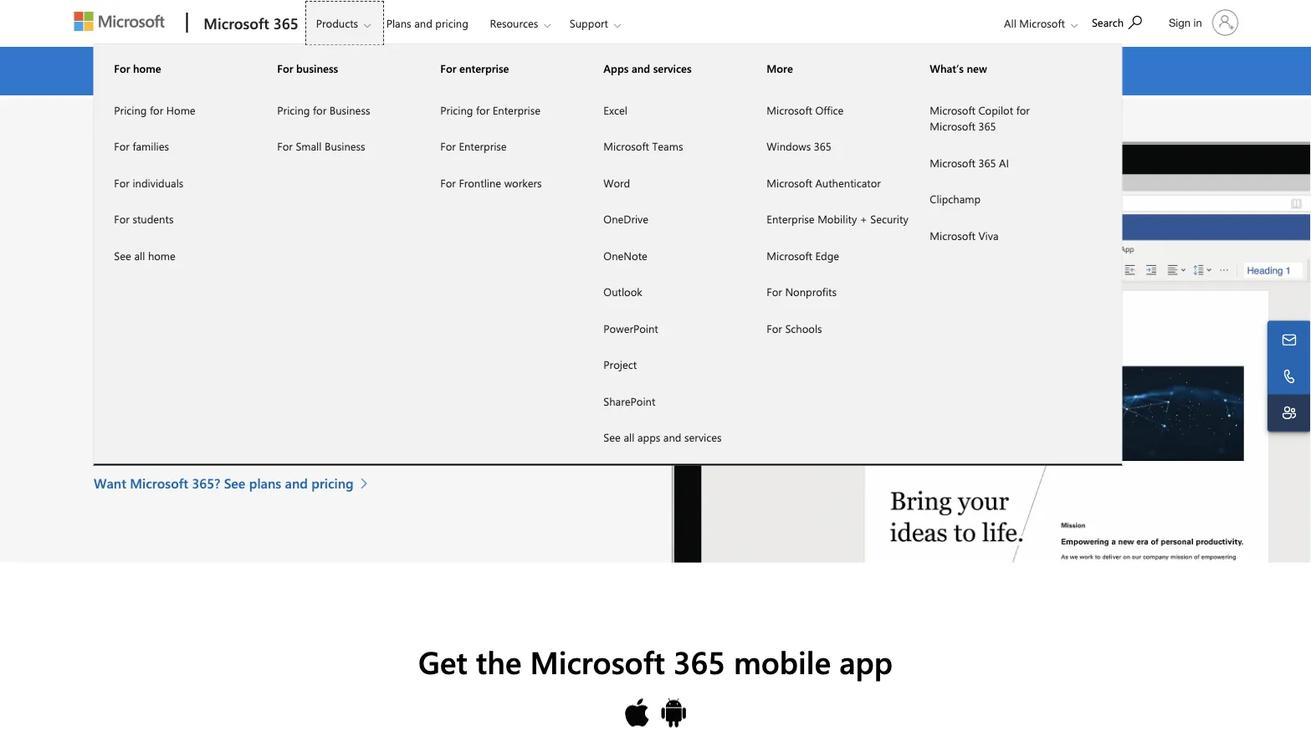 Task type: locate. For each thing, give the bounding box(es) containing it.
for for business
[[313, 103, 327, 117]]

for families
[[114, 139, 169, 154]]

1 horizontal spatial see
[[224, 474, 246, 492]]

plans and pricing
[[386, 16, 469, 31]]

for inside 'link'
[[476, 103, 490, 117]]

more heading
[[747, 45, 910, 92]]

0 horizontal spatial web
[[314, 306, 393, 362]]

pricing inside 'pricing for home' link
[[114, 103, 147, 117]]

for left 'home'
[[150, 103, 163, 117]]

more element
[[747, 91, 910, 347]]

for enterprise element
[[420, 91, 584, 201]]

1 horizontal spatial all
[[624, 430, 635, 445]]

microsoft office link
[[747, 92, 910, 128]]

business up for small business link on the top left of the page
[[330, 103, 370, 117]]

0 vertical spatial free
[[826, 62, 849, 80]]

1 vertical spatial see
[[604, 430, 621, 445]]

free up the is
[[94, 306, 168, 362]]

apps down 'sharepoint' link
[[638, 430, 661, 445]]

all microsoft button
[[991, 1, 1083, 46]]

for for for frontline workers
[[441, 175, 456, 190]]

powerpoint down outlook
[[604, 321, 659, 336]]

for enterprise heading
[[420, 45, 584, 92]]

word,
[[175, 206, 291, 261]]

1 vertical spatial more
[[407, 256, 507, 311]]

0 horizontal spatial the
[[241, 306, 302, 362]]

for students link
[[94, 201, 257, 237]]

for left nonprofits
[[767, 285, 782, 299]]

microsoft down 'windows'
[[767, 175, 813, 190]]

for up for small business
[[313, 103, 327, 117]]

services inside see all apps and services link
[[685, 430, 722, 445]]

365
[[273, 13, 299, 33], [361, 62, 383, 80], [979, 119, 996, 134], [814, 139, 832, 154], [979, 155, 996, 170], [234, 380, 255, 398], [674, 641, 725, 682]]

a computer screen showing a resume being created in word on the web. image
[[656, 139, 1312, 563]]

secure
[[654, 62, 692, 80]]

1 horizontal spatial more
[[407, 256, 507, 311]]

microsoft left edge
[[767, 248, 813, 263]]

microsoft up pricing for business
[[301, 62, 357, 80]]

0 horizontal spatial get
[[213, 62, 234, 80]]

all inside see all apps and services link
[[624, 430, 635, 445]]

onenote link
[[584, 237, 747, 274]]

microsoft up 'windows'
[[767, 103, 813, 117]]

for left business
[[277, 61, 293, 76]]

365 inside microsoft 365 ai link
[[979, 155, 996, 170]]

for left enterprise
[[441, 61, 457, 76]]

powerpoint down for students link
[[94, 256, 312, 311]]

0 horizontal spatial apps
[[476, 62, 504, 80]]

business
[[330, 103, 370, 117], [325, 139, 365, 154]]

pricing inside pricing for business link
[[277, 103, 310, 117]]

all for home
[[134, 248, 145, 263]]

pricing up small
[[277, 103, 310, 117]]

microsoft edge link
[[747, 237, 910, 274]]

free
[[826, 62, 849, 80], [94, 306, 168, 362]]

microsoft right now
[[174, 380, 230, 398]]

all inside the see all home link
[[134, 248, 145, 263]]

apps
[[476, 62, 504, 80], [638, 430, 661, 445]]

viva
[[979, 228, 999, 243]]

0 vertical spatial apps
[[476, 62, 504, 80]]

1 horizontal spatial the
[[476, 641, 522, 682]]

2 horizontal spatial pricing
[[441, 103, 473, 117]]

for nonprofits
[[767, 285, 837, 299]]

for down pricing for enterprise at the left of the page
[[441, 139, 456, 154]]

2 pricing from the left
[[277, 103, 310, 117]]

1 horizontal spatial pricing
[[436, 16, 469, 31]]

enterprise inside more element
[[767, 212, 815, 226]]

1 horizontal spatial pricing
[[277, 103, 310, 117]]

for left outlook
[[518, 256, 573, 311]]

sign in link
[[1159, 3, 1246, 43]]

for left schools
[[767, 321, 782, 336]]

for for enterprise
[[476, 103, 490, 117]]

0 horizontal spatial office
[[94, 380, 129, 398]]

for left students at the left of page
[[114, 212, 130, 226]]

what's new
[[930, 61, 987, 76]]

for left individuals at the top of the page
[[114, 175, 130, 190]]

0 vertical spatial all
[[134, 248, 145, 263]]

home
[[133, 61, 161, 76], [148, 248, 176, 263]]

see down for students
[[114, 248, 131, 263]]

services inside 'apps and services' heading
[[653, 61, 692, 76]]

1 vertical spatial get
[[418, 641, 468, 682]]

microsoft left viva
[[930, 228, 976, 243]]

microsoft inside apps and services element
[[604, 139, 649, 154]]

0 horizontal spatial see
[[114, 248, 131, 263]]

windows 365 link
[[747, 128, 910, 164]]

home inside for home heading
[[133, 61, 161, 76]]

for up for enterprise
[[476, 103, 490, 117]]

services right of
[[653, 61, 692, 76]]

onedrive link
[[584, 201, 747, 237]]

for down "microsoft" "image"
[[114, 61, 130, 76]]

for inside "heading"
[[277, 61, 293, 76]]

microsoft up word
[[604, 139, 649, 154]]

the
[[241, 306, 302, 362], [476, 641, 522, 682]]

1 horizontal spatial web
[[448, 62, 472, 80]]

microsoft up clipchamp
[[930, 155, 976, 170]]

for for for enterprise
[[441, 61, 457, 76]]

enterprise down you
[[493, 103, 541, 117]]

app
[[840, 641, 893, 682]]

is
[[132, 380, 141, 398]]

for business
[[277, 61, 338, 76]]

1 vertical spatial all
[[624, 430, 635, 445]]

authenticator
[[816, 175, 881, 190]]

for small business
[[277, 139, 365, 154]]

for schools link
[[747, 310, 910, 347]]

all for apps
[[624, 430, 635, 445]]

apps and services element
[[584, 91, 747, 456]]

mobile
[[734, 641, 831, 682]]

web inside use word, excel, powerpoint and more for free on the web
[[314, 306, 393, 362]]

see right 365?
[[224, 474, 246, 492]]

free left email.
[[826, 62, 849, 80]]

storage
[[732, 62, 777, 80]]

for inside use word, excel, powerpoint and more for free on the web
[[518, 256, 573, 311]]

365 inside microsoft copilot for microsoft 365
[[979, 119, 996, 134]]

project
[[604, 357, 637, 372]]

gb
[[618, 62, 635, 80]]

0 vertical spatial services
[[653, 61, 692, 76]]

excel link
[[584, 92, 747, 128]]

and
[[414, 16, 433, 31], [632, 61, 650, 76], [780, 62, 803, 80], [324, 256, 395, 311], [664, 430, 682, 445], [285, 474, 308, 492]]

enterprise up microsoft edge
[[767, 212, 815, 226]]

resources
[[490, 16, 538, 31]]

home down students at the left of page
[[148, 248, 176, 263]]

see inside for home element
[[114, 248, 131, 263]]

microsoft image
[[74, 12, 164, 31]]

business for pricing for business
[[330, 103, 370, 117]]

and inside use word, excel, powerpoint and more for free on the web
[[324, 256, 395, 311]]

business right small
[[325, 139, 365, 154]]

2 vertical spatial see
[[224, 474, 246, 492]]

onenote
[[604, 248, 648, 263]]

what's new element
[[910, 91, 1073, 254]]

pricing up for enterprise
[[436, 16, 469, 31]]

the
[[422, 62, 444, 80]]

what's
[[930, 61, 964, 76]]

1 vertical spatial pricing
[[312, 474, 354, 492]]

outlook
[[604, 285, 643, 299]]

all down sharepoint
[[624, 430, 635, 445]]

pricing inside pricing for enterprise 'link'
[[441, 103, 473, 117]]

1 vertical spatial web
[[314, 306, 393, 362]]

for schools
[[767, 321, 822, 336]]

$1.99/month.
[[922, 62, 1001, 80]]

see all apps and services
[[604, 430, 722, 445]]

microsoft viva link
[[910, 217, 1073, 254]]

enterprise up frontline
[[459, 139, 507, 154]]

0 vertical spatial office
[[816, 103, 844, 117]]

0 vertical spatial home
[[133, 61, 161, 76]]

0 horizontal spatial free
[[94, 306, 168, 362]]

microsoft 365 link
[[195, 1, 304, 46]]

pricing for pricing for enterprise
[[441, 103, 473, 117]]

want
[[94, 474, 126, 492]]

0 vertical spatial get
[[213, 62, 234, 80]]

business for for small business
[[325, 139, 365, 154]]

microsoft up for home heading
[[204, 13, 269, 33]]

cloud
[[696, 62, 729, 80]]

for families link
[[94, 128, 257, 164]]

enterprise
[[460, 61, 509, 76]]

plus
[[565, 62, 589, 80]]

for home
[[114, 61, 161, 76]]

see
[[114, 248, 131, 263], [604, 430, 621, 445], [224, 474, 246, 492]]

1 vertical spatial powerpoint
[[604, 321, 659, 336]]

microsoft inside microsoft office link
[[767, 103, 813, 117]]

more inside use word, excel, powerpoint and more for free on the web
[[407, 256, 507, 311]]

see for see all apps and services
[[604, 430, 621, 445]]

see inside apps and services element
[[604, 430, 621, 445]]

individuals
[[133, 175, 184, 190]]

microsoft copilot for microsoft 365
[[930, 103, 1030, 134]]

support
[[570, 16, 608, 31]]

1 horizontal spatial get
[[418, 641, 468, 682]]

you
[[508, 62, 530, 80]]

0 vertical spatial more
[[238, 62, 269, 80]]

for business heading
[[257, 45, 420, 92]]

0 vertical spatial see
[[114, 248, 131, 263]]

for home heading
[[94, 45, 257, 92]]

for for for small business
[[277, 139, 293, 154]]

microsoft right all
[[1020, 16, 1065, 31]]

word link
[[584, 164, 747, 201]]

of
[[638, 62, 650, 80]]

for left the families at the top
[[114, 139, 130, 154]]

office up the windows 365 link
[[816, 103, 844, 117]]

microsoft teams
[[604, 139, 683, 154]]

0 horizontal spatial pricing
[[114, 103, 147, 117]]

free inside use word, excel, powerpoint and more for free on the web
[[94, 306, 168, 362]]

for left frontline
[[441, 175, 456, 190]]

and inside heading
[[632, 61, 650, 76]]

for individuals link
[[94, 164, 257, 201]]

powerpoint inside powerpoint link
[[604, 321, 659, 336]]

workers
[[504, 175, 542, 190]]

for
[[150, 103, 163, 117], [313, 103, 327, 117], [476, 103, 490, 117], [1017, 103, 1030, 117], [518, 256, 573, 311]]

for small business link
[[257, 128, 420, 164]]

pricing for business link
[[257, 92, 420, 128]]

2 horizontal spatial see
[[604, 430, 621, 445]]

all microsoft
[[1004, 16, 1065, 31]]

0 horizontal spatial powerpoint
[[94, 256, 312, 311]]

1 vertical spatial the
[[476, 641, 522, 682]]

word
[[604, 175, 630, 190]]

pricing for home link
[[94, 92, 257, 128]]

1 horizontal spatial office
[[816, 103, 844, 117]]

0 vertical spatial the
[[241, 306, 302, 362]]

1 vertical spatial office
[[94, 380, 129, 398]]

clipchamp link
[[910, 181, 1073, 217]]

use word, excel, powerpoint and more for free on the web
[[94, 206, 573, 362]]

microsoft left 365?
[[130, 474, 188, 492]]

0 vertical spatial powerpoint
[[94, 256, 312, 311]]

1 vertical spatial free
[[94, 306, 168, 362]]

basic.
[[386, 62, 419, 80]]

pricing for pricing for business
[[277, 103, 310, 117]]

want microsoft 365? see plans and pricing link
[[94, 473, 376, 493]]

pricing right "plans"
[[312, 474, 354, 492]]

for left small
[[277, 139, 293, 154]]

1 vertical spatial home
[[148, 248, 176, 263]]

apps left you
[[476, 62, 504, 80]]

1 horizontal spatial powerpoint
[[604, 321, 659, 336]]

office
[[816, 103, 844, 117], [94, 380, 129, 398]]

2 vertical spatial enterprise
[[767, 212, 815, 226]]

1 vertical spatial business
[[325, 139, 365, 154]]

1 vertical spatial apps
[[638, 430, 661, 445]]

microsoft up android and apple logos
[[530, 641, 665, 682]]

0 vertical spatial business
[[330, 103, 370, 117]]

now
[[145, 380, 170, 398]]

3 pricing from the left
[[441, 103, 473, 117]]

with
[[272, 62, 297, 80]]

for right copilot
[[1017, 103, 1030, 117]]

0 vertical spatial enterprise
[[493, 103, 541, 117]]

0 horizontal spatial all
[[134, 248, 145, 263]]

microsoft edge
[[767, 248, 840, 263]]

services down 'sharepoint' link
[[685, 430, 722, 445]]

home up the 'pricing for home'
[[133, 61, 161, 76]]

office left the is
[[94, 380, 129, 398]]

all down for students
[[134, 248, 145, 263]]

products button
[[305, 1, 384, 46]]

for for for schools
[[767, 321, 782, 336]]

see down sharepoint
[[604, 430, 621, 445]]

office is now microsoft 365
[[94, 380, 255, 398]]

office inside more element
[[816, 103, 844, 117]]

1 pricing from the left
[[114, 103, 147, 117]]

pricing for enterprise
[[441, 103, 541, 117]]

365 inside the windows 365 link
[[814, 139, 832, 154]]

1 vertical spatial services
[[685, 430, 722, 445]]

pricing up for enterprise
[[441, 103, 473, 117]]

copilot
[[979, 103, 1014, 117]]

pricing up the for families
[[114, 103, 147, 117]]

get for get the microsoft 365 mobile app
[[418, 641, 468, 682]]



Task type: vqa. For each thing, say whether or not it's contained in the screenshot.
For families
yes



Task type: describe. For each thing, give the bounding box(es) containing it.
plans
[[386, 16, 411, 31]]

for students
[[114, 212, 174, 226]]

see for see all home
[[114, 248, 131, 263]]

microsoft office
[[767, 103, 844, 117]]

100
[[593, 62, 614, 80]]

business
[[296, 61, 338, 76]]

apps
[[604, 61, 629, 76]]

email.
[[853, 62, 888, 80]]

get for get more with microsoft 365 basic. the web apps you love, plus 100 gb of secure cloud storage and ad-free email. only $1.99/month.
[[213, 62, 234, 80]]

pricing for business
[[277, 103, 370, 117]]

microsoft inside all microsoft dropdown button
[[1020, 16, 1065, 31]]

microsoft up microsoft 365 ai at top right
[[930, 119, 976, 134]]

excel
[[604, 103, 628, 117]]

nonprofits
[[785, 285, 837, 299]]

microsoft inside microsoft authenticator link
[[767, 175, 813, 190]]

enterprise mobility + security
[[767, 212, 909, 226]]

microsoft viva
[[930, 228, 999, 243]]

0 vertical spatial web
[[448, 62, 472, 80]]

+
[[860, 212, 868, 226]]

microsoft 365 ai link
[[910, 144, 1073, 181]]

security
[[871, 212, 909, 226]]

1 horizontal spatial apps
[[638, 430, 661, 445]]

sharepoint
[[604, 394, 656, 408]]

0 horizontal spatial pricing
[[312, 474, 354, 492]]

project link
[[584, 347, 747, 383]]

microsoft down $1.99/month.
[[930, 103, 976, 117]]

for frontline workers
[[441, 175, 542, 190]]

more
[[767, 61, 793, 76]]

outlook link
[[584, 274, 747, 310]]

microsoft authenticator
[[767, 175, 881, 190]]

excel,
[[303, 206, 408, 261]]

support button
[[559, 1, 634, 46]]

sign in
[[1169, 16, 1202, 29]]

android and apple logos image
[[624, 697, 688, 730]]

apps and services heading
[[584, 45, 747, 92]]

see all home link
[[94, 237, 257, 274]]

powerpoint inside use word, excel, powerpoint and more for free on the web
[[94, 256, 312, 311]]

for for for families
[[114, 139, 130, 154]]

mobility
[[818, 212, 857, 226]]

get the microsoft 365 mobile app
[[418, 641, 893, 682]]

love,
[[533, 62, 561, 80]]

onedrive
[[604, 212, 649, 226]]

small
[[296, 139, 322, 154]]

1 vertical spatial enterprise
[[459, 139, 507, 154]]

microsoft inside microsoft edge link
[[767, 248, 813, 263]]

home
[[166, 103, 196, 117]]

microsoft copilot for microsoft 365 link
[[910, 92, 1073, 144]]

microsoft inside "microsoft viva" link
[[930, 228, 976, 243]]

pricing for pricing for home
[[114, 103, 147, 117]]

frontline
[[459, 175, 501, 190]]

for for for enterprise
[[441, 139, 456, 154]]

for home element
[[94, 91, 257, 274]]

clipchamp
[[930, 192, 981, 206]]

edge
[[816, 248, 840, 263]]

for for for home
[[114, 61, 130, 76]]

plans
[[249, 474, 281, 492]]

for frontline workers link
[[420, 164, 584, 201]]

for enterprise
[[441, 139, 507, 154]]

plans and pricing link
[[379, 1, 476, 41]]

365?
[[192, 474, 220, 492]]

search button
[[1085, 3, 1150, 40]]

all
[[1004, 16, 1017, 31]]

microsoft 365
[[204, 13, 299, 33]]

want microsoft 365? see plans and pricing
[[94, 474, 354, 492]]

powerpoint link
[[584, 310, 747, 347]]

products
[[316, 16, 358, 31]]

apps and services
[[604, 61, 692, 76]]

for for for nonprofits
[[767, 285, 782, 299]]

in
[[1194, 16, 1202, 29]]

search
[[1092, 15, 1124, 30]]

for business element
[[257, 91, 420, 164]]

only
[[891, 62, 919, 80]]

0 vertical spatial pricing
[[436, 16, 469, 31]]

schools
[[785, 321, 822, 336]]

for for for students
[[114, 212, 130, 226]]

0 horizontal spatial more
[[238, 62, 269, 80]]

enterprise mobility + security link
[[747, 201, 910, 237]]

ai
[[999, 155, 1009, 170]]

the inside use word, excel, powerpoint and more for free on the web
[[241, 306, 302, 362]]

students
[[133, 212, 174, 226]]

for for for business
[[277, 61, 293, 76]]

home inside the see all home link
[[148, 248, 176, 263]]

1 horizontal spatial free
[[826, 62, 849, 80]]

microsoft inside microsoft 365 ai link
[[930, 155, 976, 170]]

see all apps and services link
[[584, 419, 747, 456]]

Search search field
[[1084, 3, 1159, 40]]

365 inside the microsoft 365 link
[[273, 13, 299, 33]]

for for for individuals
[[114, 175, 130, 190]]

resources button
[[479, 1, 564, 46]]

see all home
[[114, 248, 176, 263]]

use
[[94, 206, 163, 261]]

for individuals
[[114, 175, 184, 190]]

microsoft authenticator link
[[747, 164, 910, 201]]

sharepoint link
[[584, 383, 747, 419]]

enterprise inside 'link'
[[493, 103, 541, 117]]

what's new heading
[[910, 45, 1073, 92]]

microsoft inside want microsoft 365? see plans and pricing link
[[130, 474, 188, 492]]

pricing for home
[[114, 103, 196, 117]]

windows
[[767, 139, 811, 154]]

for enterprise link
[[420, 128, 584, 164]]

for inside microsoft copilot for microsoft 365
[[1017, 103, 1030, 117]]

microsoft 365 ai
[[930, 155, 1009, 170]]

families
[[133, 139, 169, 154]]

for for home
[[150, 103, 163, 117]]



